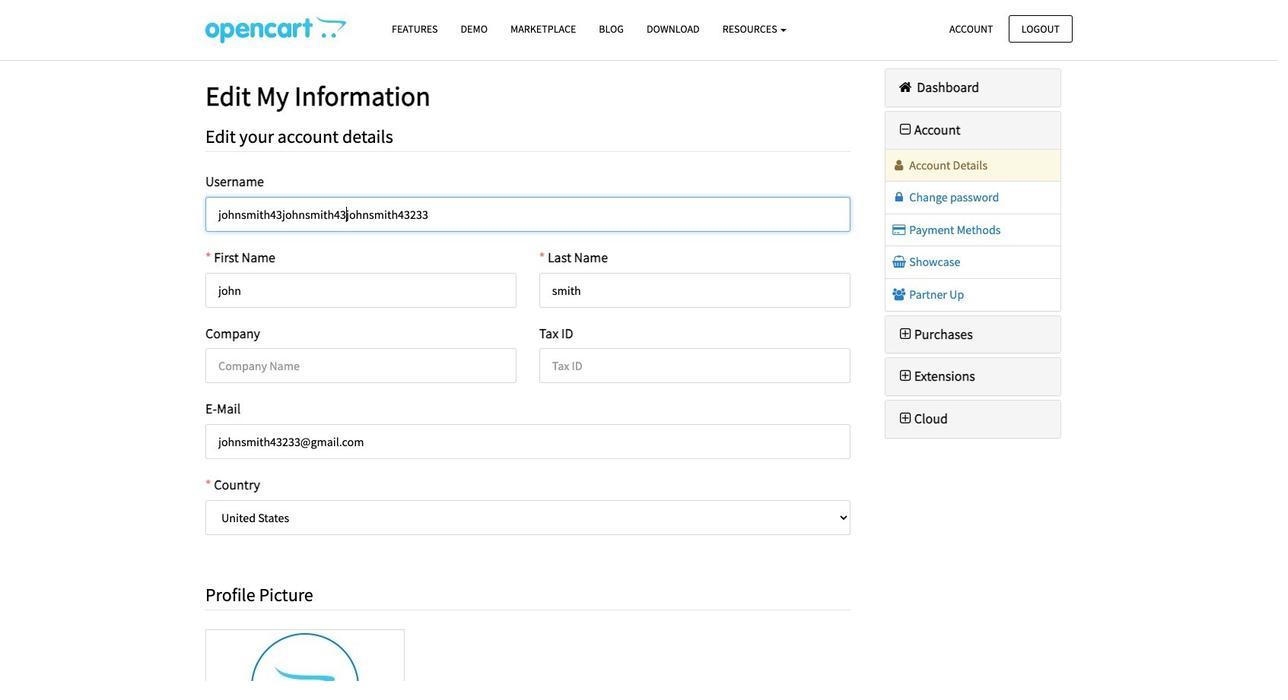 Task type: locate. For each thing, give the bounding box(es) containing it.
E-Mail text field
[[205, 425, 850, 460]]

plus square o image
[[897, 370, 914, 384], [897, 413, 914, 426]]

user image
[[891, 159, 907, 171]]

account edit image
[[205, 16, 346, 43]]

plus square o image
[[897, 328, 914, 341]]

0 vertical spatial plus square o image
[[897, 370, 914, 384]]

users image
[[891, 288, 907, 301]]

credit card image
[[891, 224, 907, 236]]

Tax ID text field
[[539, 349, 850, 384]]

lock image
[[891, 191, 907, 203]]

Username text field
[[205, 197, 850, 232]]

1 vertical spatial plus square o image
[[897, 413, 914, 426]]

shopping basket image
[[891, 256, 907, 268]]

minus square o image
[[897, 123, 914, 137]]



Task type: vqa. For each thing, say whether or not it's contained in the screenshot.
the Tax ID text box
yes



Task type: describe. For each thing, give the bounding box(es) containing it.
Company Name text field
[[205, 349, 516, 384]]

1 plus square o image from the top
[[897, 370, 914, 384]]

Last Name text field
[[539, 273, 850, 308]]

home image
[[897, 81, 914, 94]]

First Name text field
[[205, 273, 516, 308]]

2 plus square o image from the top
[[897, 413, 914, 426]]



